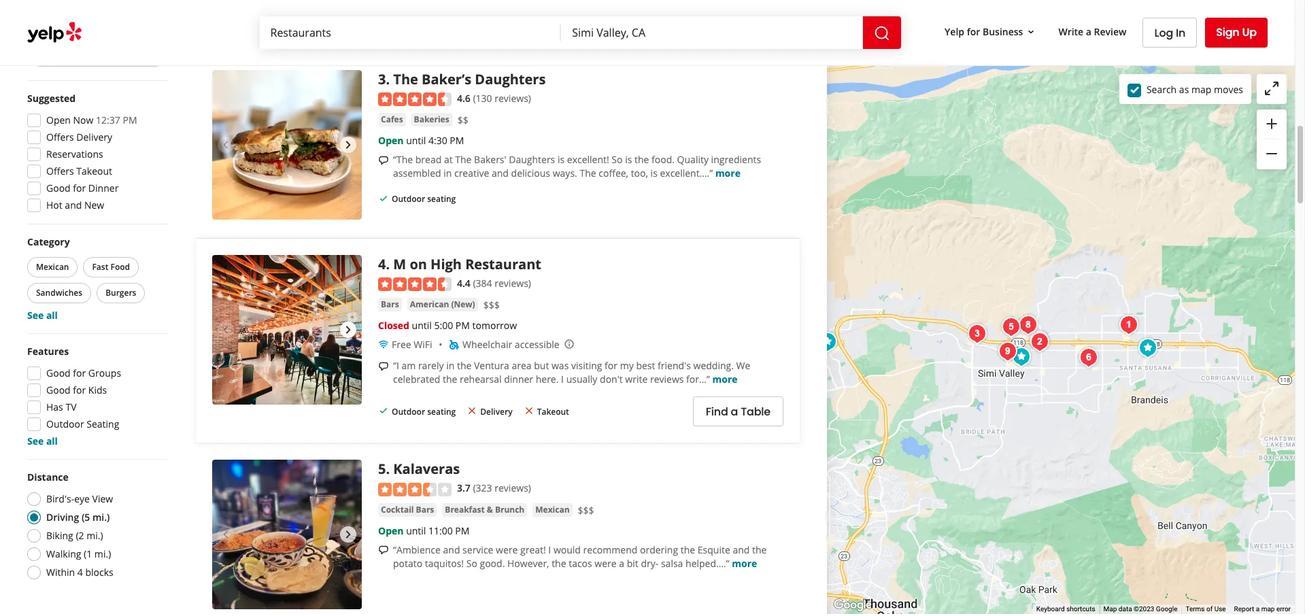 Task type: locate. For each thing, give the bounding box(es) containing it.
see all button down sandwiches button
[[27, 309, 58, 322]]

outdoor inside group
[[46, 418, 84, 431]]

2 outdoor seating from the top
[[392, 193, 456, 205]]

. up 3.7 star rating image at the bottom of page
[[386, 460, 390, 478]]

mexican down category at top
[[36, 261, 69, 273]]

good for groups
[[46, 367, 121, 380]]

see all button down "has"
[[27, 435, 58, 448]]

bars up closed
[[381, 299, 399, 310]]

1 offers from the top
[[46, 131, 74, 144]]

None search field
[[260, 16, 904, 49]]

16 close v2 image
[[467, 406, 478, 417]]

for inside "i am rarely in the ventura area but was visiting for my best friend's wedding. we celebrated the rehearsal dinner here. i usually don't write reviews for…"
[[605, 359, 618, 372]]

delivery down "open now 12:37 pm"
[[76, 131, 112, 144]]

rambo's hot chicken image
[[1015, 312, 1042, 339]]

1 vertical spatial previous image
[[218, 322, 234, 338]]

1 vertical spatial mexican button
[[533, 503, 573, 517]]

0 vertical spatial find a table
[[706, 14, 771, 29]]

map for error
[[1262, 606, 1275, 613]]

3 slideshow element from the top
[[212, 460, 362, 610]]

open down suggested
[[46, 114, 71, 127]]

1 vertical spatial open
[[378, 134, 404, 147]]

0 vertical spatial i
[[561, 373, 564, 386]]

delivery
[[481, 16, 513, 27], [76, 131, 112, 144], [481, 406, 513, 417]]

i down was
[[561, 373, 564, 386]]

3 good from the top
[[46, 384, 71, 397]]

1 vertical spatial see
[[27, 435, 44, 448]]

previous image
[[218, 137, 234, 153], [218, 322, 234, 338], [218, 527, 234, 543]]

slideshow element
[[212, 70, 362, 220], [212, 255, 362, 405], [212, 460, 362, 610]]

don't
[[600, 373, 623, 386]]

good up has tv
[[46, 384, 71, 397]]

0 vertical spatial 4
[[378, 255, 386, 273]]

is up too,
[[625, 153, 632, 166]]

0 vertical spatial seating
[[427, 16, 456, 27]]

in right rarely
[[446, 359, 455, 372]]

2 good from the top
[[46, 367, 71, 380]]

1 horizontal spatial 4
[[378, 255, 386, 273]]

mi.) right (2
[[87, 529, 103, 542]]

see up "distance"
[[27, 435, 44, 448]]

but
[[534, 359, 549, 372]]

$$$ up tomorrow
[[484, 299, 500, 312]]

the up the rehearsal in the left bottom of the page
[[457, 359, 472, 372]]

2 none field from the left
[[572, 25, 853, 40]]

16 speech v2 image
[[378, 361, 389, 372], [378, 545, 389, 556]]

report
[[1235, 606, 1255, 613]]

pm right 12:37
[[123, 114, 137, 127]]

map for moves
[[1192, 83, 1212, 96]]

(384
[[473, 277, 492, 290]]

0 horizontal spatial map
[[1192, 83, 1212, 96]]

food.
[[652, 153, 675, 166]]

1 vertical spatial find a table link
[[693, 397, 784, 427]]

reviews) up brunch
[[495, 482, 531, 495]]

next image for 3 . the baker's daughters
[[340, 137, 357, 153]]

mi.) for biking (2 mi.)
[[87, 529, 103, 542]]

0 vertical spatial open
[[46, 114, 71, 127]]

burgers
[[106, 287, 136, 299]]

4.6 star rating image
[[378, 93, 452, 106]]

1 vertical spatial in
[[446, 359, 455, 372]]

1 vertical spatial see all
[[27, 435, 58, 448]]

2 previous image from the top
[[218, 322, 234, 338]]

good down features
[[46, 367, 71, 380]]

daughters up delicious on the left top
[[509, 153, 555, 166]]

open down cafes link on the top of the page
[[378, 134, 404, 147]]

the
[[635, 153, 649, 166], [457, 359, 472, 372], [443, 373, 458, 386], [681, 543, 695, 556], [753, 543, 767, 556], [552, 557, 566, 570]]

1 vertical spatial daughters
[[509, 153, 555, 166]]

offers up reservations
[[46, 131, 74, 144]]

2 table from the top
[[741, 404, 771, 420]]

0 horizontal spatial mexican
[[36, 261, 69, 273]]

0 vertical spatial next image
[[340, 137, 357, 153]]

1 vertical spatial outdoor seating
[[392, 193, 456, 205]]

search as map moves
[[1147, 83, 1244, 96]]

write a review link
[[1054, 19, 1133, 44]]

eye
[[74, 493, 90, 506]]

2 find a table link from the top
[[693, 397, 784, 427]]

1 find from the top
[[706, 14, 728, 29]]

0 horizontal spatial mexican button
[[27, 257, 78, 278]]

Find text field
[[270, 25, 551, 40]]

0 vertical spatial see all
[[27, 309, 58, 322]]

find a table for first find a table link from the bottom
[[706, 404, 771, 420]]

1 vertical spatial so
[[467, 557, 478, 570]]

pm inside group
[[123, 114, 137, 127]]

the
[[394, 70, 418, 88], [455, 153, 472, 166], [580, 167, 596, 180]]

bakeries link
[[411, 113, 452, 127]]

american (new) link
[[407, 298, 478, 312]]

1 horizontal spatial were
[[595, 557, 617, 570]]

. left m
[[386, 255, 390, 273]]

0 vertical spatial more
[[716, 167, 741, 180]]

outdoor seating down assembled
[[392, 193, 456, 205]]

option group
[[23, 471, 169, 584]]

1 table from the top
[[741, 14, 771, 29]]

sign
[[1217, 24, 1240, 40]]

more down ingredients
[[716, 167, 741, 180]]

bakers'
[[474, 153, 507, 166]]

until for on
[[412, 319, 432, 332]]

the up 4.6 star rating image
[[394, 70, 418, 88]]

1 vertical spatial next image
[[340, 527, 357, 543]]

see all button for category
[[27, 309, 58, 322]]

0 horizontal spatial 4
[[77, 566, 83, 579]]

for for kids
[[73, 384, 86, 397]]

biking
[[46, 529, 73, 542]]

1 vertical spatial .
[[386, 255, 390, 273]]

1 vertical spatial seating
[[427, 193, 456, 205]]

1 next image from the top
[[340, 137, 357, 153]]

1 horizontal spatial none field
[[572, 25, 853, 40]]

more link for kalaveras
[[732, 557, 758, 570]]

1 horizontal spatial i
[[561, 373, 564, 386]]

until up wifi
[[412, 319, 432, 332]]

cocktail bars
[[381, 504, 434, 515]]

mariachi loco grill & cantina image
[[1027, 329, 1054, 356]]

2 vertical spatial slideshow element
[[212, 460, 362, 610]]

"ambience
[[393, 543, 441, 556]]

daughters up 4.6 (130 reviews)
[[475, 70, 546, 88]]

the right at
[[455, 153, 472, 166]]

2 reviews) from the top
[[495, 277, 531, 290]]

1 vertical spatial 16 speech v2 image
[[378, 545, 389, 556]]

amazon fresh image
[[814, 329, 842, 356]]

0 vertical spatial takeout
[[537, 16, 569, 27]]

fast
[[92, 261, 108, 273]]

map left error
[[1262, 606, 1275, 613]]

and right esquite
[[733, 543, 750, 556]]

0 vertical spatial good
[[46, 182, 71, 195]]

1 none field from the left
[[270, 25, 551, 40]]

mexican up would
[[536, 504, 570, 515]]

more link right helped.…"
[[732, 557, 758, 570]]

offers
[[46, 131, 74, 144], [46, 165, 74, 178]]

2 next image from the top
[[340, 527, 357, 543]]

2 vertical spatial more
[[732, 557, 758, 570]]

None field
[[270, 25, 551, 40], [572, 25, 853, 40]]

seating left 16 close v2 image
[[427, 406, 456, 417]]

and down the bakers' at the left top of the page
[[492, 167, 509, 180]]

2 slideshow element from the top
[[212, 255, 362, 405]]

pm for 5 . kalaveras
[[455, 524, 470, 537]]

0 vertical spatial see all button
[[27, 309, 58, 322]]

0 vertical spatial find
[[706, 14, 728, 29]]

16 wheelchair v2 image
[[449, 340, 460, 350]]

1 . from the top
[[386, 70, 390, 88]]

2 vertical spatial more link
[[732, 557, 758, 570]]

the down rarely
[[443, 373, 458, 386]]

(323
[[473, 482, 492, 495]]

mi.) right '(5'
[[93, 511, 110, 524]]

as
[[1180, 83, 1190, 96]]

sign up
[[1217, 24, 1257, 40]]

for inside "button"
[[967, 25, 981, 38]]

wheelchair accessible
[[463, 338, 560, 351]]

table for first find a table link
[[741, 14, 771, 29]]

1 reviews) from the top
[[495, 92, 531, 105]]

2 seating from the top
[[427, 193, 456, 205]]

for up good for kids
[[73, 367, 86, 380]]

creative
[[454, 167, 489, 180]]

breakfast & brunch button
[[442, 503, 527, 517]]

1 vertical spatial find
[[706, 404, 728, 420]]

were down recommend
[[595, 557, 617, 570]]

1 see from the top
[[27, 309, 44, 322]]

0 horizontal spatial none field
[[270, 25, 551, 40]]

find a table for first find a table link
[[706, 14, 771, 29]]

1 vertical spatial table
[[741, 404, 771, 420]]

a for first find a table link from the bottom
[[731, 404, 738, 420]]

see all down sandwiches button
[[27, 309, 58, 322]]

mexican button down category at top
[[27, 257, 78, 278]]

1 outdoor seating from the top
[[392, 16, 456, 27]]

on
[[410, 255, 427, 273]]

a for first find a table link
[[731, 14, 738, 29]]

2 find a table from the top
[[706, 404, 771, 420]]

all
[[46, 309, 58, 322], [46, 435, 58, 448]]

good for good for groups
[[46, 367, 71, 380]]

0 vertical spatial delivery
[[481, 16, 513, 27]]

1 vertical spatial all
[[46, 435, 58, 448]]

1 horizontal spatial kalaveras image
[[998, 314, 1025, 341]]

. for 3
[[386, 70, 390, 88]]

1 vertical spatial mi.)
[[87, 529, 103, 542]]

2 vertical spatial until
[[406, 524, 426, 537]]

is right too,
[[651, 167, 658, 180]]

in down at
[[444, 167, 452, 180]]

3 seating from the top
[[427, 406, 456, 417]]

review
[[1094, 25, 1127, 38]]

bars inside "link"
[[381, 299, 399, 310]]

outdoor seating up baker's
[[392, 16, 456, 27]]

5
[[378, 460, 386, 478]]

open down cocktail
[[378, 524, 404, 537]]

Near text field
[[572, 25, 853, 40]]

2 offers from the top
[[46, 165, 74, 178]]

4.6
[[457, 92, 471, 105]]

1 horizontal spatial map
[[1262, 606, 1275, 613]]

walking
[[46, 548, 81, 561]]

2 . from the top
[[386, 255, 390, 273]]

seating for 16 checkmark v2 icon
[[427, 406, 456, 417]]

kalaveras image
[[998, 314, 1025, 341], [212, 460, 362, 610]]

0 vertical spatial reviews)
[[495, 92, 531, 105]]

4.4 star rating image
[[378, 278, 452, 291]]

daughters
[[475, 70, 546, 88], [509, 153, 555, 166]]

2 vertical spatial good
[[46, 384, 71, 397]]

cafes button
[[378, 113, 406, 127]]

were up good.
[[496, 543, 518, 556]]

2 horizontal spatial the
[[580, 167, 596, 180]]

0 horizontal spatial were
[[496, 543, 518, 556]]

0 vertical spatial all
[[46, 309, 58, 322]]

16 speech v2 image for "i
[[378, 361, 389, 372]]

write
[[1059, 25, 1084, 38]]

for…"
[[687, 373, 710, 386]]

keyboard
[[1037, 606, 1065, 613]]

1 good from the top
[[46, 182, 71, 195]]

3.7 star rating image
[[378, 483, 452, 496]]

reservations
[[46, 148, 103, 161]]

for for business
[[967, 25, 981, 38]]

restaurant
[[465, 255, 542, 273]]

good up hot
[[46, 182, 71, 195]]

breakfast
[[445, 504, 485, 515]]

2 16 speech v2 image from the top
[[378, 545, 389, 556]]

1 vertical spatial $$$
[[578, 504, 594, 517]]

delivery up the baker's daughters link
[[481, 16, 513, 27]]

1 vertical spatial delivery
[[76, 131, 112, 144]]

0 horizontal spatial bars
[[381, 299, 399, 310]]

more right helped.…"
[[732, 557, 758, 570]]

assembled
[[393, 167, 441, 180]]

best
[[636, 359, 656, 372]]

1 vertical spatial i
[[549, 543, 551, 556]]

error
[[1277, 606, 1291, 613]]

kalaveras image inside map region
[[998, 314, 1025, 341]]

1 horizontal spatial so
[[612, 153, 623, 166]]

1 find a table from the top
[[706, 14, 771, 29]]

keyboard shortcuts button
[[1037, 605, 1096, 614]]

0 horizontal spatial the
[[394, 70, 418, 88]]

2 see all button from the top
[[27, 435, 58, 448]]

2 vertical spatial reviews)
[[495, 482, 531, 495]]

group
[[23, 92, 169, 216], [1257, 110, 1287, 169], [24, 235, 169, 323], [23, 345, 169, 448]]

more link down the wedding.
[[713, 373, 738, 386]]

2 vertical spatial outdoor seating
[[392, 406, 456, 417]]

see down sandwiches button
[[27, 309, 44, 322]]

write
[[626, 373, 648, 386]]

seating up baker's
[[427, 16, 456, 27]]

offers for offers takeout
[[46, 165, 74, 178]]

1 all from the top
[[46, 309, 58, 322]]

high
[[431, 255, 462, 273]]

bars button
[[378, 298, 402, 312]]

2 vertical spatial the
[[580, 167, 596, 180]]

i right the great! in the left bottom of the page
[[549, 543, 551, 556]]

cocktail bars link
[[378, 503, 437, 517]]

1 horizontal spatial bars
[[416, 504, 434, 515]]

a for 'write a review' link
[[1086, 25, 1092, 38]]

see all down "has"
[[27, 435, 58, 448]]

for down good for groups
[[73, 384, 86, 397]]

pm right 4:30
[[450, 134, 464, 147]]

outdoor seating down celebrated
[[392, 406, 456, 417]]

zoom in image
[[1264, 115, 1281, 132]]

1 vertical spatial offers
[[46, 165, 74, 178]]

mi.) right (1 at the bottom left of the page
[[94, 548, 111, 561]]

1 horizontal spatial mexican
[[536, 504, 570, 515]]

kids
[[88, 384, 107, 397]]

american
[[410, 299, 449, 310]]

4 down 'walking (1 mi.)'
[[77, 566, 83, 579]]

google image
[[831, 597, 876, 614]]

none field find
[[270, 25, 551, 40]]

1 previous image from the top
[[218, 137, 234, 153]]

group containing features
[[23, 345, 169, 448]]

$$$ for kalaveras
[[578, 504, 594, 517]]

16 free wifi v2 image
[[378, 340, 389, 350]]

friend's
[[658, 359, 691, 372]]

yelp
[[945, 25, 965, 38]]

all down "has"
[[46, 435, 58, 448]]

2 find from the top
[[706, 404, 728, 420]]

1 see all from the top
[[27, 309, 58, 322]]

so up coffee,
[[612, 153, 623, 166]]

sandwiches button
[[27, 283, 91, 303]]

seating
[[87, 418, 119, 431]]

0 vertical spatial were
[[496, 543, 518, 556]]

2 all from the top
[[46, 435, 58, 448]]

excellent.…"
[[660, 167, 713, 180]]

16 speech v2 image left "ambience
[[378, 545, 389, 556]]

see all for category
[[27, 309, 58, 322]]

0 vertical spatial the baker's daughters image
[[212, 70, 362, 220]]

3 . from the top
[[386, 460, 390, 478]]

2 see from the top
[[27, 435, 44, 448]]

is up ways.
[[558, 153, 565, 166]]

more down the wedding.
[[713, 373, 738, 386]]

0 vertical spatial so
[[612, 153, 623, 166]]

2 see all from the top
[[27, 435, 58, 448]]

1 vertical spatial find a table
[[706, 404, 771, 420]]

0 vertical spatial more link
[[716, 167, 741, 180]]

1 vertical spatial until
[[412, 319, 432, 332]]

until up "ambience
[[406, 524, 426, 537]]

pm for 4 . m on high restaurant
[[456, 319, 470, 332]]

within 4 blocks
[[46, 566, 113, 579]]

0 vertical spatial slideshow element
[[212, 70, 362, 220]]

slideshow element for 4
[[212, 255, 362, 405]]

0 vertical spatial 16 speech v2 image
[[378, 361, 389, 372]]

the down 'excellent!'
[[580, 167, 596, 180]]

0 horizontal spatial kalaveras image
[[212, 460, 362, 610]]

0 vertical spatial bars
[[381, 299, 399, 310]]

"the bread at the bakers' daughters is excellent! so is the food. quality ingredients assembled in creative and delicious ways. the coffee, too, is excellent.…"
[[393, 153, 762, 180]]

bars up open until 11:00 pm
[[416, 504, 434, 515]]

16 speech v2 image left "i
[[378, 361, 389, 372]]

0 vertical spatial previous image
[[218, 137, 234, 153]]

takeout
[[537, 16, 569, 27], [76, 165, 112, 178], [537, 406, 569, 417]]

reviews
[[650, 373, 684, 386]]

the up too,
[[635, 153, 649, 166]]

2 vertical spatial mi.)
[[94, 548, 111, 561]]

the inside "the bread at the bakers' daughters is excellent! so is the food. quality ingredients assembled in creative and delicious ways. the coffee, too, is excellent.…"
[[635, 153, 649, 166]]

0 horizontal spatial so
[[467, 557, 478, 570]]

find a table link
[[693, 7, 784, 37], [693, 397, 784, 427]]

log in link
[[1143, 18, 1198, 48]]

4 left m
[[378, 255, 386, 273]]

group containing suggested
[[23, 92, 169, 216]]

see for features
[[27, 435, 44, 448]]

for down offers takeout at the left
[[73, 182, 86, 195]]

until left 4:30
[[406, 134, 426, 147]]

slideshow element for 5
[[212, 460, 362, 610]]

0 vertical spatial table
[[741, 14, 771, 29]]

delivery right 16 close v2 image
[[481, 406, 513, 417]]

option group containing distance
[[23, 471, 169, 584]]

reviews) right (130
[[495, 92, 531, 105]]

seating
[[427, 16, 456, 27], [427, 193, 456, 205], [427, 406, 456, 417]]

rarely
[[418, 359, 444, 372]]

map right as
[[1192, 83, 1212, 96]]

mexican button up would
[[533, 503, 573, 517]]

1 see all button from the top
[[27, 309, 58, 322]]

until for baker's
[[406, 134, 426, 147]]

offers down reservations
[[46, 165, 74, 178]]

. up 4.6 star rating image
[[386, 70, 390, 88]]

map data ©2023 google
[[1104, 606, 1178, 613]]

(2
[[76, 529, 84, 542]]

seating down assembled
[[427, 193, 456, 205]]

write a review
[[1059, 25, 1127, 38]]

3 previous image from the top
[[218, 527, 234, 543]]

cafes link
[[378, 113, 406, 127]]

good for good for kids
[[46, 384, 71, 397]]

next image
[[340, 137, 357, 153], [340, 527, 357, 543]]

$$$ right mexican link
[[578, 504, 594, 517]]

1 16 speech v2 image from the top
[[378, 361, 389, 372]]

reviews) down restaurant
[[495, 277, 531, 290]]

see all button for features
[[27, 435, 58, 448]]

for right yelp
[[967, 25, 981, 38]]

1 slideshow element from the top
[[212, 70, 362, 220]]

all down sandwiches button
[[46, 309, 58, 322]]

16 close v2 image
[[524, 406, 535, 417]]

next image for 5 . kalaveras
[[340, 527, 357, 543]]

more link down ingredients
[[716, 167, 741, 180]]

so down service at bottom
[[467, 557, 478, 570]]

0 vertical spatial the
[[394, 70, 418, 88]]

closed
[[378, 319, 410, 332]]

0 vertical spatial mexican
[[36, 261, 69, 273]]

see
[[27, 309, 44, 322], [27, 435, 44, 448]]

0 vertical spatial outdoor seating
[[392, 16, 456, 27]]

pm down breakfast
[[455, 524, 470, 537]]

4:30
[[429, 134, 448, 147]]

16 chevron down v2 image
[[1026, 26, 1037, 37]]

1 vertical spatial kalaveras image
[[212, 460, 362, 610]]

1 vertical spatial reviews)
[[495, 277, 531, 290]]

the baker's daughters image
[[212, 70, 362, 220], [964, 320, 991, 348]]

mi.)
[[93, 511, 110, 524], [87, 529, 103, 542], [94, 548, 111, 561]]

use
[[1215, 606, 1227, 613]]

great!
[[521, 543, 546, 556]]

1 horizontal spatial mexican button
[[533, 503, 573, 517]]

2 vertical spatial previous image
[[218, 527, 234, 543]]

1 vertical spatial slideshow element
[[212, 255, 362, 405]]

m on high restaurant image
[[212, 255, 362, 405]]

info icon image
[[564, 339, 575, 350], [564, 339, 575, 350]]

pm right 5:00
[[456, 319, 470, 332]]

kalaveras link
[[394, 460, 460, 478]]

for for dinner
[[73, 182, 86, 195]]

1 vertical spatial good
[[46, 367, 71, 380]]

outdoor seating for 16 checkmark v2 icon
[[392, 406, 456, 417]]

log
[[1155, 25, 1174, 40]]

yelp for business
[[945, 25, 1024, 38]]

for up don't
[[605, 359, 618, 372]]

3 outdoor seating from the top
[[392, 406, 456, 417]]



Task type: vqa. For each thing, say whether or not it's contained in the screenshot.
Walking (1 Mi.)
yes



Task type: describe. For each thing, give the bounding box(es) containing it.
see all for features
[[27, 435, 58, 448]]

so inside "the bread at the bakers' daughters is excellent! so is the food. quality ingredients assembled in creative and delicious ways. the coffee, too, is excellent.…"
[[612, 153, 623, 166]]

at
[[444, 153, 453, 166]]

biking (2 mi.)
[[46, 529, 103, 542]]

kalaveras
[[394, 460, 460, 478]]

yelp for business button
[[940, 19, 1043, 44]]

and right hot
[[65, 199, 82, 212]]

next image
[[340, 322, 357, 338]]

search
[[1147, 83, 1177, 96]]

wifi
[[414, 338, 432, 351]]

helped.…"
[[686, 557, 730, 570]]

2 vertical spatial delivery
[[481, 406, 513, 417]]

group containing category
[[24, 235, 169, 323]]

4 inside option group
[[77, 566, 83, 579]]

1 seating from the top
[[427, 16, 456, 27]]

the right esquite
[[753, 543, 767, 556]]

bird's-eye view
[[46, 493, 113, 506]]

reviews) for daughters
[[495, 92, 531, 105]]

potato
[[393, 557, 423, 570]]

so inside "ambience and service were great!   i would recommend ordering the esquite and the potato taquitos! so good. however, the tacos were a bit dry- salsa helped.…"
[[467, 557, 478, 570]]

(130
[[473, 92, 492, 105]]

3.7
[[457, 482, 471, 495]]

4.4
[[457, 277, 471, 290]]

more link for the baker's daughters
[[716, 167, 741, 180]]

(1
[[84, 548, 92, 561]]

bakeries
[[414, 114, 449, 125]]

american (new)
[[410, 299, 475, 310]]

"i
[[393, 359, 399, 372]]

0 horizontal spatial is
[[558, 153, 565, 166]]

free wifi
[[392, 338, 432, 351]]

all for category
[[46, 309, 58, 322]]

breakfast & brunch
[[445, 504, 525, 515]]

0 vertical spatial daughters
[[475, 70, 546, 88]]

and inside "the bread at the bakers' daughters is excellent! so is the food. quality ingredients assembled in creative and delicious ways. the coffee, too, is excellent.…"
[[492, 167, 509, 180]]

the up salsa
[[681, 543, 695, 556]]

was
[[552, 359, 569, 372]]

daughters inside "the bread at the bakers' daughters is excellent! so is the food. quality ingredients assembled in creative and delicious ways. the coffee, too, is excellent.…"
[[509, 153, 555, 166]]

expand map image
[[1264, 80, 1281, 97]]

. for 4
[[386, 255, 390, 273]]

the down would
[[552, 557, 566, 570]]

wedding.
[[694, 359, 734, 372]]

12:37
[[96, 114, 120, 127]]

taco bell image
[[1008, 344, 1036, 371]]

hot and new
[[46, 199, 104, 212]]

report a map error link
[[1235, 606, 1291, 613]]

open for 5
[[378, 524, 404, 537]]

4.4 (384 reviews)
[[457, 277, 531, 290]]

view
[[92, 493, 113, 506]]

hot
[[46, 199, 62, 212]]

recommend
[[584, 543, 638, 556]]

previous image for baker's
[[218, 137, 234, 153]]

cafes
[[381, 114, 403, 125]]

ventura
[[474, 359, 510, 372]]

in inside "the bread at the bakers' daughters is excellent! so is the food. quality ingredients assembled in creative and delicious ways. the coffee, too, is excellent.…"
[[444, 167, 452, 180]]

16 speech v2 image for "ambience
[[378, 545, 389, 556]]

accessible
[[515, 338, 560, 351]]

munay restaurant image
[[1076, 344, 1103, 372]]

bars link
[[378, 298, 402, 312]]

brunch
[[495, 504, 525, 515]]

tv
[[66, 401, 77, 414]]

0 horizontal spatial the baker's daughters image
[[212, 70, 362, 220]]

©2023
[[1134, 606, 1155, 613]]

open until 11:00 pm
[[378, 524, 470, 537]]

1 vertical spatial more link
[[713, 373, 738, 386]]

previous image for on
[[218, 322, 234, 338]]

new
[[84, 199, 104, 212]]

0 vertical spatial mexican button
[[27, 257, 78, 278]]

1 horizontal spatial is
[[625, 153, 632, 166]]

caffé noor image
[[1116, 312, 1143, 339]]

driving (5 mi.)
[[46, 511, 110, 524]]

16 checkmark v2 image
[[378, 193, 389, 204]]

google
[[1157, 606, 1178, 613]]

3 reviews) from the top
[[495, 482, 531, 495]]

m on high restaurant link
[[394, 255, 542, 273]]

map region
[[736, 0, 1306, 614]]

bit
[[627, 557, 639, 570]]

see for category
[[27, 309, 44, 322]]

blocks
[[85, 566, 113, 579]]

1 vertical spatial were
[[595, 557, 617, 570]]

tacos
[[569, 557, 592, 570]]

coffee,
[[599, 167, 629, 180]]

1 vertical spatial takeout
[[76, 165, 112, 178]]

open now 12:37 pm
[[46, 114, 137, 127]]

mi.) for walking (1 mi.)
[[94, 548, 111, 561]]

has
[[46, 401, 63, 414]]

1 vertical spatial more
[[713, 373, 738, 386]]

search image
[[874, 25, 891, 41]]

keyboard shortcuts
[[1037, 606, 1096, 613]]

mi.) for driving (5 mi.)
[[93, 511, 110, 524]]

and up taquitos!
[[443, 543, 460, 556]]

sign up link
[[1206, 18, 1268, 48]]

zoom out image
[[1264, 146, 1281, 162]]

mexican link
[[533, 503, 573, 517]]

. for 5
[[386, 460, 390, 478]]

breakfast & brunch link
[[442, 503, 527, 517]]

good for kids
[[46, 384, 107, 397]]

pm for 3 . the baker's daughters
[[450, 134, 464, 147]]

table for first find a table link from the bottom
[[741, 404, 771, 420]]

good for good for dinner
[[46, 182, 71, 195]]

in inside "i am rarely in the ventura area but was visiting for my best friend's wedding. we celebrated the rehearsal dinner here. i usually don't write reviews for…"
[[446, 359, 455, 372]]

all for features
[[46, 435, 58, 448]]

$$$ for m on high restaurant
[[484, 299, 500, 312]]

i inside "ambience and service were great!   i would recommend ordering the esquite and the potato taquitos! so good. however, the tacos were a bit dry- salsa helped.…"
[[549, 543, 551, 556]]

dry-
[[641, 557, 659, 570]]

more for the baker's daughters
[[716, 167, 741, 180]]

reviews) for high
[[495, 277, 531, 290]]

burgers button
[[97, 283, 145, 303]]

outdoor seating for 16 checkmark v2 image
[[392, 193, 456, 205]]

seating for 16 checkmark v2 image
[[427, 193, 456, 205]]

16 speech v2 image
[[378, 155, 389, 166]]

taquitos!
[[425, 557, 464, 570]]

1 vertical spatial bars
[[416, 504, 434, 515]]

"the
[[393, 153, 413, 166]]

none field near
[[572, 25, 853, 40]]

behemoth burger image
[[995, 338, 1022, 365]]

for for groups
[[73, 367, 86, 380]]

find for first find a table link from the bottom
[[706, 404, 728, 420]]

papa johns pizza image
[[1135, 335, 1162, 362]]

log in
[[1155, 25, 1186, 40]]

terms of use
[[1186, 606, 1227, 613]]

3 . the baker's daughters
[[378, 70, 546, 88]]

4 . m on high restaurant
[[378, 255, 542, 273]]

1 horizontal spatial the
[[455, 153, 472, 166]]

16 checkmark v2 image
[[378, 406, 389, 417]]

more for kalaveras
[[732, 557, 758, 570]]

2 vertical spatial takeout
[[537, 406, 569, 417]]

map
[[1104, 606, 1117, 613]]

report a map error
[[1235, 606, 1291, 613]]

1 find a table link from the top
[[693, 7, 784, 37]]

fast food button
[[83, 257, 139, 278]]

a inside "ambience and service were great!   i would recommend ordering the esquite and the potato taquitos! so good. however, the tacos were a bit dry- salsa helped.…"
[[619, 557, 625, 570]]

data
[[1119, 606, 1133, 613]]

11:00
[[429, 524, 453, 537]]

i inside "i am rarely in the ventura area but was visiting for my best friend's wedding. we celebrated the rehearsal dinner here. i usually don't write reviews for…"
[[561, 373, 564, 386]]

(new)
[[451, 299, 475, 310]]

outdoor seating
[[46, 418, 119, 431]]

find for first find a table link
[[706, 14, 728, 29]]

the baker's daughters link
[[394, 70, 546, 88]]

slideshow element for 3
[[212, 70, 362, 220]]

open for 3
[[378, 134, 404, 147]]

closed until 5:00 pm tomorrow
[[378, 319, 517, 332]]

elvira's mexican grill image
[[1026, 327, 1053, 354]]

driving
[[46, 511, 79, 524]]

1 horizontal spatial the baker's daughters image
[[964, 320, 991, 348]]

business
[[983, 25, 1024, 38]]

good.
[[480, 557, 505, 570]]

esquite
[[698, 543, 731, 556]]

area
[[512, 359, 532, 372]]

ways.
[[553, 167, 578, 180]]

2 horizontal spatial is
[[651, 167, 658, 180]]

offers for offers delivery
[[46, 131, 74, 144]]

up
[[1243, 24, 1257, 40]]

3.7 (323 reviews)
[[457, 482, 531, 495]]

quality
[[677, 153, 709, 166]]

tomorrow
[[473, 319, 517, 332]]

good for dinner
[[46, 182, 119, 195]]



